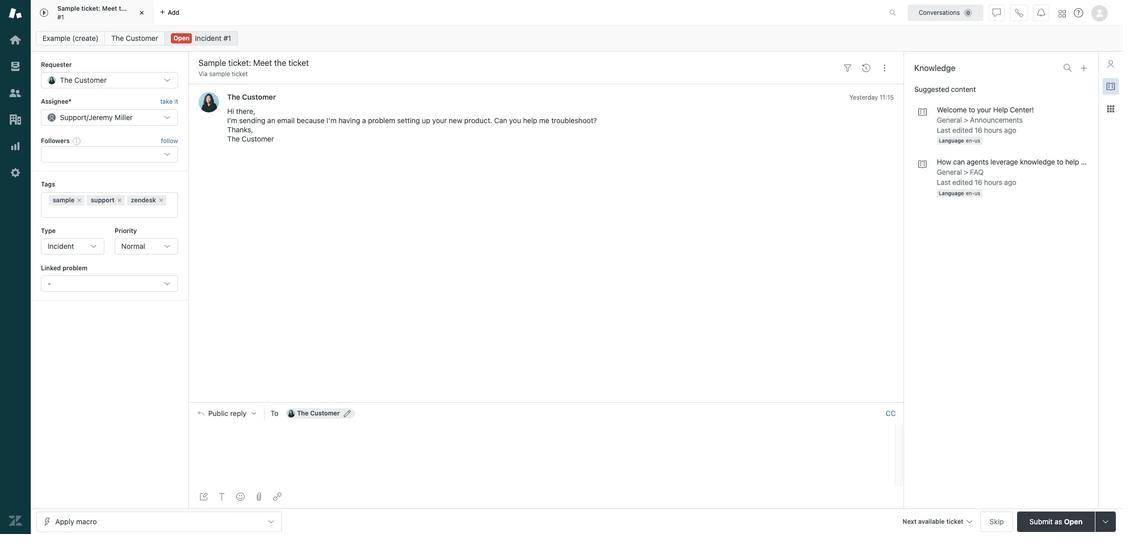 Task type: locate. For each thing, give the bounding box(es) containing it.
16 down ‭announcements‬
[[975, 126, 983, 135]]

example (create)
[[42, 34, 98, 42]]

add link (cmd k) image
[[273, 493, 282, 502]]

the right 'customer@example.com' image
[[297, 410, 309, 418]]

tab containing sample ticket: meet the ticket
[[31, 0, 154, 26]]

us up agents
[[975, 138, 981, 144]]

apps image
[[1107, 105, 1115, 113]]

the customer link
[[105, 31, 165, 46], [227, 93, 276, 102]]

1 ‭general‬ from the top
[[937, 116, 962, 124]]

0 vertical spatial incident
[[195, 34, 222, 42]]

2 horizontal spatial ticket
[[947, 518, 964, 526]]

0 vertical spatial problem
[[368, 116, 395, 125]]

normal
[[121, 242, 145, 251]]

language down ‭how
[[939, 190, 964, 196]]

leverage
[[991, 158, 1018, 167]]

2 ago from the top
[[1005, 178, 1017, 187]]

language up ‭how
[[939, 138, 964, 144]]

2 language from the top
[[939, 190, 964, 196]]

to
[[969, 105, 976, 114], [1057, 158, 1064, 167]]

1 horizontal spatial to
[[1057, 158, 1064, 167]]

ago
[[1005, 126, 1017, 135], [1005, 178, 1017, 187]]

0 vertical spatial ago
[[1005, 126, 1017, 135]]

tabs tab list
[[31, 0, 879, 26]]

us inside ‭how can agents leverage knowledge to help customers?‬ ‭general‬ > ‭faq‬ last edited 16 hours ago language en-us
[[975, 190, 981, 196]]

2 last from the top
[[937, 178, 951, 187]]

1 16 from the top
[[975, 126, 983, 135]]

2 > from the top
[[964, 168, 969, 177]]

the down thanks,
[[227, 135, 240, 144]]

2 us from the top
[[975, 190, 981, 196]]

troubleshoot?
[[551, 116, 597, 125]]

1 us from the top
[[975, 138, 981, 144]]

0 vertical spatial open
[[173, 34, 190, 42]]

your right "up"
[[432, 116, 447, 125]]

help left me
[[523, 116, 537, 125]]

last down ‭welcome
[[937, 126, 951, 135]]

hours inside ‭how can agents leverage knowledge to help customers?‬ ‭general‬ > ‭faq‬ last edited 16 hours ago language en-us
[[984, 178, 1003, 187]]

2 i'm from the left
[[327, 116, 337, 125]]

open down 'add'
[[173, 34, 190, 42]]

help
[[523, 116, 537, 125], [1066, 158, 1080, 167]]

1 vertical spatial ticket
[[232, 70, 248, 78]]

to inside ‭how can agents leverage knowledge to help customers?‬ ‭general‬ > ‭faq‬ last edited 16 hours ago language en-us
[[1057, 158, 1064, 167]]

incident down type
[[48, 242, 74, 251]]

1 > from the top
[[964, 116, 969, 124]]

ticket for next available ticket
[[947, 518, 964, 526]]

ticket right the
[[130, 5, 147, 12]]

1 horizontal spatial the customer link
[[227, 93, 276, 102]]

0 vertical spatial last
[[937, 126, 951, 135]]

1 horizontal spatial your
[[977, 105, 992, 114]]

language inside ‭welcome to your help center!‬ ‭general‬ > ‭announcements‬ last edited 16 hours ago language en-us
[[939, 138, 964, 144]]

1 horizontal spatial remove image
[[158, 197, 164, 203]]

0 horizontal spatial help
[[523, 116, 537, 125]]

followers element
[[41, 146, 178, 163]]

0 horizontal spatial problem
[[63, 265, 87, 272]]

add
[[168, 8, 179, 16]]

suggested
[[915, 85, 950, 94]]

avatar image
[[199, 92, 219, 113]]

problem down incident popup button
[[63, 265, 87, 272]]

ticket right via
[[232, 70, 248, 78]]

0 vertical spatial edited
[[953, 126, 973, 135]]

#1 down the sample
[[57, 13, 64, 21]]

#1 inside sample ticket: meet the ticket #1
[[57, 13, 64, 21]]

jeremy
[[89, 113, 113, 122]]

ago down ‭announcements‬
[[1005, 126, 1017, 135]]

1 last from the top
[[937, 126, 951, 135]]

1 vertical spatial ago
[[1005, 178, 1017, 187]]

ticket inside sample ticket: meet the ticket #1
[[130, 5, 147, 12]]

1 language from the top
[[939, 138, 964, 144]]

edited down ‭faq‬
[[953, 178, 973, 187]]

0 horizontal spatial i'm
[[227, 116, 237, 125]]

customer down close image at the top left
[[126, 34, 158, 42]]

1 remove image from the left
[[77, 197, 83, 203]]

to right ‭welcome
[[969, 105, 976, 114]]

public reply
[[208, 410, 247, 418]]

0 horizontal spatial ticket
[[130, 5, 147, 12]]

your inside the 'hi there, i'm sending an email because i'm having a problem setting up your new product. can you help me troubleshoot? thanks, the customer'
[[432, 116, 447, 125]]

your up ‭announcements‬
[[977, 105, 992, 114]]

example
[[42, 34, 70, 42]]

1 vertical spatial incident
[[48, 242, 74, 251]]

1 vertical spatial us
[[975, 190, 981, 196]]

16
[[975, 126, 983, 135], [975, 178, 983, 187]]

thanks,
[[227, 126, 253, 134]]

to right knowledge
[[1057, 158, 1064, 167]]

0 vertical spatial ticket
[[130, 5, 147, 12]]

2 en- from the top
[[966, 190, 975, 196]]

incident up via
[[195, 34, 222, 42]]

help inside ‭how can agents leverage knowledge to help customers?‬ ‭general‬ > ‭faq‬ last edited 16 hours ago language en-us
[[1066, 158, 1080, 167]]

>
[[964, 116, 969, 124], [964, 168, 969, 177]]

0 vertical spatial help
[[523, 116, 537, 125]]

take
[[160, 98, 173, 106]]

customer up /
[[74, 76, 107, 85]]

the customer link inside the 'secondary' "element"
[[105, 31, 165, 46]]

sample
[[209, 70, 230, 78], [53, 196, 74, 204]]

apply macro
[[55, 518, 97, 526]]

0 horizontal spatial your
[[432, 116, 447, 125]]

edited inside ‭welcome to your help center!‬ ‭general‬ > ‭announcements‬ last edited 16 hours ago language en-us
[[953, 126, 973, 135]]

last down ‭how
[[937, 178, 951, 187]]

Yesterday 11:15 text field
[[850, 94, 894, 102]]

0 horizontal spatial sample
[[53, 196, 74, 204]]

knowledge
[[915, 63, 956, 73]]

0 vertical spatial hours
[[984, 126, 1003, 135]]

customer down sending
[[242, 135, 274, 144]]

en- inside ‭welcome to your help center!‬ ‭general‬ > ‭announcements‬ last edited 16 hours ago language en-us
[[966, 138, 975, 144]]

customer left edit user image
[[310, 410, 340, 418]]

incident for incident
[[48, 242, 74, 251]]

1 edited from the top
[[953, 126, 973, 135]]

en-
[[966, 138, 975, 144], [966, 190, 975, 196]]

can
[[494, 116, 507, 125]]

language
[[939, 138, 964, 144], [939, 190, 964, 196]]

incident inside the 'secondary' "element"
[[195, 34, 222, 42]]

edited
[[953, 126, 973, 135], [953, 178, 973, 187]]

‭general‬ down ‭how
[[937, 168, 962, 177]]

your
[[977, 105, 992, 114], [432, 116, 447, 125]]

1 horizontal spatial incident
[[195, 34, 222, 42]]

customer inside the 'hi there, i'm sending an email because i'm having a problem setting up your new product. can you help me troubleshoot? thanks, the customer'
[[242, 135, 274, 144]]

the customer
[[111, 34, 158, 42], [60, 76, 107, 85], [227, 93, 276, 102], [297, 410, 340, 418]]

‭general‬
[[937, 116, 962, 124], [937, 168, 962, 177]]

the
[[119, 5, 129, 12]]

> left ‭faq‬
[[964, 168, 969, 177]]

ticket inside next available ticket popup button
[[947, 518, 964, 526]]

yesterday
[[850, 94, 878, 102]]

0 vertical spatial en-
[[966, 138, 975, 144]]

2 vertical spatial ticket
[[947, 518, 964, 526]]

linked
[[41, 265, 61, 272]]

last
[[937, 126, 951, 135], [937, 178, 951, 187]]

requester
[[41, 61, 72, 69]]

up
[[422, 116, 430, 125]]

problem
[[368, 116, 395, 125], [63, 265, 87, 272]]

there,
[[236, 107, 255, 116]]

open
[[173, 34, 190, 42], [1065, 518, 1083, 526]]

filter image
[[844, 64, 852, 72]]

2 hours from the top
[[984, 178, 1003, 187]]

assignee* element
[[41, 109, 178, 126]]

customer inside requester element
[[74, 76, 107, 85]]

ticket right available
[[947, 518, 964, 526]]

1 vertical spatial help
[[1066, 158, 1080, 167]]

ago inside ‭how can agents leverage knowledge to help customers?‬ ‭general‬ > ‭faq‬ last edited 16 hours ago language en-us
[[1005, 178, 1017, 187]]

edited down ‭welcome
[[953, 126, 973, 135]]

> down ‭welcome
[[964, 116, 969, 124]]

open right as
[[1065, 518, 1083, 526]]

get started image
[[9, 33, 22, 47]]

ago down leverage
[[1005, 178, 1017, 187]]

0 horizontal spatial to
[[969, 105, 976, 114]]

1 vertical spatial hours
[[984, 178, 1003, 187]]

the down requester
[[60, 76, 73, 85]]

16 down ‭faq‬
[[975, 178, 983, 187]]

1 vertical spatial ‭general‬
[[937, 168, 962, 177]]

1 en- from the top
[[966, 138, 975, 144]]

0 vertical spatial ‭general‬
[[937, 116, 962, 124]]

take it button
[[160, 97, 178, 107]]

secondary element
[[31, 28, 1123, 49]]

language inside ‭how can agents leverage knowledge to help customers?‬ ‭general‬ > ‭faq‬ last edited 16 hours ago language en-us
[[939, 190, 964, 196]]

tab
[[31, 0, 154, 26]]

1 hours from the top
[[984, 126, 1003, 135]]

1 vertical spatial the customer link
[[227, 93, 276, 102]]

0 vertical spatial >
[[964, 116, 969, 124]]

hours down ‭announcements‬
[[984, 126, 1003, 135]]

the customer down requester
[[60, 76, 107, 85]]

as
[[1055, 518, 1063, 526]]

hours
[[984, 126, 1003, 135], [984, 178, 1003, 187]]

an
[[267, 116, 275, 125]]

0 vertical spatial language
[[939, 138, 964, 144]]

followers
[[41, 137, 70, 145]]

2 edited from the top
[[953, 178, 973, 187]]

1 horizontal spatial i'm
[[327, 116, 337, 125]]

problem right a
[[368, 116, 395, 125]]

hours down leverage
[[984, 178, 1003, 187]]

us
[[975, 138, 981, 144], [975, 190, 981, 196]]

en- down ‭faq‬
[[966, 190, 975, 196]]

insert emojis image
[[236, 493, 245, 502]]

i'm down hi
[[227, 116, 237, 125]]

0 vertical spatial 16
[[975, 126, 983, 135]]

the up hi
[[227, 93, 240, 102]]

1 horizontal spatial #1
[[224, 34, 231, 42]]

‭general‬ down ‭welcome
[[937, 116, 962, 124]]

remove image
[[77, 197, 83, 203], [158, 197, 164, 203]]

1 vertical spatial #1
[[224, 34, 231, 42]]

0 vertical spatial sample
[[209, 70, 230, 78]]

the customer link down close image at the top left
[[105, 31, 165, 46]]

1 vertical spatial to
[[1057, 158, 1064, 167]]

the down sample ticket: meet the ticket #1
[[111, 34, 124, 42]]

customer@example.com image
[[287, 410, 295, 418]]

sample right via
[[209, 70, 230, 78]]

the customer down close image at the top left
[[111, 34, 158, 42]]

ticket:
[[81, 5, 100, 12]]

0 vertical spatial us
[[975, 138, 981, 144]]

1 vertical spatial open
[[1065, 518, 1083, 526]]

en- up agents
[[966, 138, 975, 144]]

us down ‭faq‬
[[975, 190, 981, 196]]

customer up the there,
[[242, 93, 276, 102]]

help left customers?‬
[[1066, 158, 1080, 167]]

0 vertical spatial #1
[[57, 13, 64, 21]]

-
[[48, 280, 51, 288]]

0 horizontal spatial remove image
[[77, 197, 83, 203]]

0 horizontal spatial open
[[173, 34, 190, 42]]

1 horizontal spatial problem
[[368, 116, 395, 125]]

sample down tags in the top left of the page
[[53, 196, 74, 204]]

conversations button
[[908, 4, 984, 21]]

0 horizontal spatial #1
[[57, 13, 64, 21]]

1 horizontal spatial ticket
[[232, 70, 248, 78]]

1 vertical spatial >
[[964, 168, 969, 177]]

your inside ‭welcome to your help center!‬ ‭general‬ > ‭announcements‬ last edited 16 hours ago language en-us
[[977, 105, 992, 114]]

1 vertical spatial your
[[432, 116, 447, 125]]

i'm left having
[[327, 116, 337, 125]]

1 horizontal spatial help
[[1066, 158, 1080, 167]]

1 vertical spatial edited
[[953, 178, 973, 187]]

0 horizontal spatial the customer link
[[105, 31, 165, 46]]

ticket
[[130, 5, 147, 12], [232, 70, 248, 78], [947, 518, 964, 526]]

0 horizontal spatial incident
[[48, 242, 74, 251]]

‭announcements‬
[[970, 116, 1023, 124]]

#1 up via sample ticket
[[224, 34, 231, 42]]

get help image
[[1074, 8, 1084, 17]]

2 remove image from the left
[[158, 197, 164, 203]]

the
[[111, 34, 124, 42], [60, 76, 73, 85], [227, 93, 240, 102], [227, 135, 240, 144], [297, 410, 309, 418]]

remove image right zendesk
[[158, 197, 164, 203]]

2 ‭general‬ from the top
[[937, 168, 962, 177]]

incident inside popup button
[[48, 242, 74, 251]]

0 vertical spatial to
[[969, 105, 976, 114]]

email
[[277, 116, 295, 125]]

to inside ‭welcome to your help center!‬ ‭general‬ > ‭announcements‬ last edited 16 hours ago language en-us
[[969, 105, 976, 114]]

help inside the 'hi there, i'm sending an email because i'm having a problem setting up your new product. can you help me troubleshoot? thanks, the customer'
[[523, 116, 537, 125]]

create or request article image
[[1080, 64, 1089, 72]]

0 vertical spatial the customer link
[[105, 31, 165, 46]]

1 vertical spatial 16
[[975, 178, 983, 187]]

1 vertical spatial language
[[939, 190, 964, 196]]

1 vertical spatial last
[[937, 178, 951, 187]]

agents
[[967, 158, 989, 167]]

submit
[[1030, 518, 1053, 526]]

2 16 from the top
[[975, 178, 983, 187]]

follow button
[[161, 137, 178, 146]]

‭how
[[937, 158, 952, 167]]

1 ago from the top
[[1005, 126, 1017, 135]]

suggested content
[[915, 85, 976, 94]]

‭general‬ inside ‭how can agents leverage knowledge to help customers?‬ ‭general‬ > ‭faq‬ last edited 16 hours ago language en-us
[[937, 168, 962, 177]]

#1 inside the 'secondary' "element"
[[224, 34, 231, 42]]

1 vertical spatial en-
[[966, 190, 975, 196]]

0 vertical spatial your
[[977, 105, 992, 114]]

the customer link up the there,
[[227, 93, 276, 102]]

remove image left support
[[77, 197, 83, 203]]



Task type: vqa. For each thing, say whether or not it's contained in the screenshot.
LINKED in the left of the page
yes



Task type: describe. For each thing, give the bounding box(es) containing it.
add attachment image
[[255, 493, 263, 502]]

admin image
[[9, 166, 22, 180]]

format text image
[[218, 493, 226, 502]]

because
[[297, 116, 325, 125]]

remove image for zendesk
[[158, 197, 164, 203]]

edit user image
[[344, 411, 351, 418]]

sample ticket: meet the ticket #1
[[57, 5, 147, 21]]

ago inside ‭welcome to your help center!‬ ‭general‬ > ‭announcements‬ last edited 16 hours ago language en-us
[[1005, 126, 1017, 135]]

customer inside the 'secondary' "element"
[[126, 34, 158, 42]]

type
[[41, 227, 56, 235]]

hide composer image
[[542, 399, 550, 407]]

miller
[[115, 113, 133, 122]]

11:15
[[880, 94, 894, 102]]

‭welcome to your help center!‬ ‭general‬ > ‭announcements‬ last edited 16 hours ago language en-us
[[937, 105, 1034, 144]]

macro
[[76, 518, 97, 526]]

info on adding followers image
[[73, 137, 81, 145]]

ticket actions image
[[881, 64, 889, 72]]

example (create) button
[[36, 31, 105, 46]]

via
[[199, 70, 208, 78]]

en- inside ‭how can agents leverage knowledge to help customers?‬ ‭general‬ > ‭faq‬ last edited 16 hours ago language en-us
[[966, 190, 975, 196]]

search image
[[1064, 64, 1072, 72]]

follow
[[161, 137, 178, 145]]

next available ticket
[[903, 518, 964, 526]]

new
[[449, 116, 463, 125]]

incident button
[[41, 238, 104, 255]]

hi
[[227, 107, 234, 116]]

remove image
[[117, 197, 123, 203]]

notifications image
[[1037, 8, 1046, 17]]

sample
[[57, 5, 80, 12]]

us inside ‭welcome to your help center!‬ ‭general‬ > ‭announcements‬ last edited 16 hours ago language en-us
[[975, 138, 981, 144]]

you
[[509, 116, 521, 125]]

zendesk products image
[[1059, 10, 1066, 17]]

16 inside ‭how can agents leverage knowledge to help customers?‬ ‭general‬ > ‭faq‬ last edited 16 hours ago language en-us
[[975, 178, 983, 187]]

apply
[[55, 518, 74, 526]]

> inside ‭welcome to your help center!‬ ‭general‬ > ‭announcements‬ last edited 16 hours ago language en-us
[[964, 116, 969, 124]]

knowledge
[[1020, 158, 1055, 167]]

product.
[[464, 116, 492, 125]]

meet
[[102, 5, 117, 12]]

1 i'm from the left
[[227, 116, 237, 125]]

skip
[[990, 518, 1004, 526]]

Subject field
[[197, 57, 837, 69]]

a
[[362, 116, 366, 125]]

linked problem element
[[41, 276, 178, 292]]

requester element
[[41, 72, 178, 89]]

available
[[919, 518, 945, 526]]

problem inside the 'hi there, i'm sending an email because i'm having a problem setting up your new product. can you help me troubleshoot? thanks, the customer'
[[368, 116, 395, 125]]

the customer right 'customer@example.com' image
[[297, 410, 340, 418]]

‭how can agents leverage knowledge to help customers?‬ ‭general‬ > ‭faq‬ last edited 16 hours ago language en-us
[[937, 158, 1119, 196]]

yesterday 11:15
[[850, 94, 894, 102]]

incident #1
[[195, 34, 231, 42]]

customers?‬
[[1081, 158, 1119, 167]]

center!‬
[[1010, 105, 1034, 114]]

the customer up the there,
[[227, 93, 276, 102]]

support
[[60, 113, 86, 122]]

reporting image
[[9, 140, 22, 153]]

zendesk
[[131, 196, 156, 204]]

support
[[91, 196, 115, 204]]

public reply button
[[189, 404, 264, 425]]

‭welcome
[[937, 105, 967, 114]]

the inside "element"
[[111, 34, 124, 42]]

edited inside ‭how can agents leverage knowledge to help customers?‬ ‭general‬ > ‭faq‬ last edited 16 hours ago language en-us
[[953, 178, 973, 187]]

customers image
[[9, 87, 22, 100]]

remove image for sample
[[77, 197, 83, 203]]

normal button
[[115, 238, 178, 255]]

displays possible ticket submission types image
[[1102, 518, 1110, 526]]

events image
[[862, 64, 871, 72]]

conversations
[[919, 8, 960, 16]]

linked problem
[[41, 265, 87, 272]]

incident for incident #1
[[195, 34, 222, 42]]

the inside requester element
[[60, 76, 73, 85]]

add button
[[154, 0, 186, 25]]

last inside ‭welcome to your help center!‬ ‭general‬ > ‭announcements‬ last edited 16 hours ago language en-us
[[937, 126, 951, 135]]

submit as open
[[1030, 518, 1083, 526]]

skip button
[[981, 512, 1013, 533]]

main element
[[0, 0, 31, 535]]

1 horizontal spatial sample
[[209, 70, 230, 78]]

last inside ‭how can agents leverage knowledge to help customers?‬ ‭general‬ > ‭faq‬ last edited 16 hours ago language en-us
[[937, 178, 951, 187]]

‭faq‬
[[970, 168, 984, 177]]

ticket for via sample ticket
[[232, 70, 248, 78]]

/
[[86, 113, 89, 122]]

to
[[271, 410, 279, 418]]

support / jeremy miller
[[60, 113, 133, 122]]

open inside the 'secondary' "element"
[[173, 34, 190, 42]]

> inside ‭how can agents leverage knowledge to help customers?‬ ‭general‬ > ‭faq‬ last edited 16 hours ago language en-us
[[964, 168, 969, 177]]

having
[[339, 116, 360, 125]]

the inside the 'hi there, i'm sending an email because i'm having a problem setting up your new product. can you help me troubleshoot? thanks, the customer'
[[227, 135, 240, 144]]

1 horizontal spatial open
[[1065, 518, 1083, 526]]

views image
[[9, 60, 22, 73]]

hi there, i'm sending an email because i'm having a problem setting up your new product. can you help me troubleshoot? thanks, the customer
[[227, 107, 597, 144]]

via sample ticket
[[199, 70, 248, 78]]

reply
[[230, 410, 247, 418]]

button displays agent's chat status as invisible. image
[[993, 8, 1001, 17]]

assignee*
[[41, 98, 71, 106]]

can
[[954, 158, 965, 167]]

close image
[[137, 8, 147, 18]]

customer context image
[[1107, 60, 1115, 68]]

‭general‬ inside ‭welcome to your help center!‬ ‭general‬ > ‭announcements‬ last edited 16 hours ago language en-us
[[937, 116, 962, 124]]

take it
[[160, 98, 178, 106]]

help
[[993, 105, 1008, 114]]

me
[[539, 116, 550, 125]]

cc
[[886, 410, 896, 418]]

16 inside ‭welcome to your help center!‬ ‭general‬ > ‭announcements‬ last edited 16 hours ago language en-us
[[975, 126, 983, 135]]

the customer inside the 'secondary' "element"
[[111, 34, 158, 42]]

1 vertical spatial problem
[[63, 265, 87, 272]]

zendesk support image
[[9, 7, 22, 20]]

priority
[[115, 227, 137, 235]]

(create)
[[72, 34, 98, 42]]

organizations image
[[9, 113, 22, 126]]

setting
[[397, 116, 420, 125]]

public
[[208, 410, 228, 418]]

it
[[174, 98, 178, 106]]

1 vertical spatial sample
[[53, 196, 74, 204]]

cc button
[[886, 410, 896, 419]]

zendesk image
[[9, 515, 22, 528]]

the customer inside requester element
[[60, 76, 107, 85]]

next
[[903, 518, 917, 526]]

next available ticket button
[[898, 512, 977, 534]]

sending
[[239, 116, 265, 125]]

knowledge image
[[1107, 82, 1115, 91]]

tags
[[41, 181, 55, 188]]

draft mode image
[[200, 493, 208, 502]]

content
[[951, 85, 976, 94]]

hours inside ‭welcome to your help center!‬ ‭general‬ > ‭announcements‬ last edited 16 hours ago language en-us
[[984, 126, 1003, 135]]



